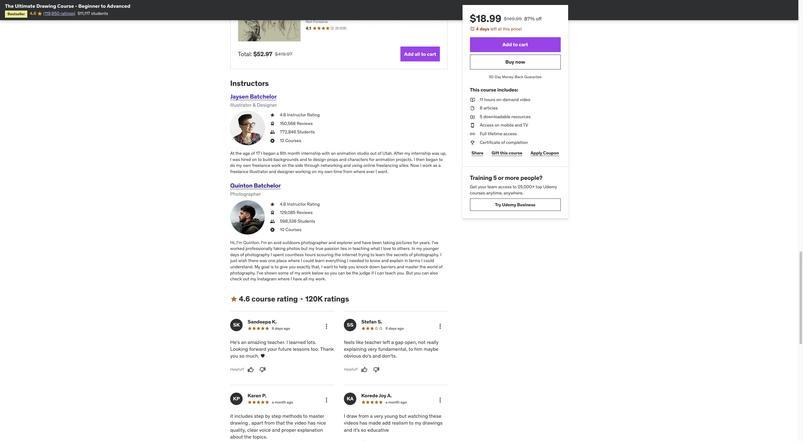 Task type: describe. For each thing, give the bounding box(es) containing it.
of right some
[[290, 271, 294, 276]]

from inside "at the age of 17 i began a 6th month internship with an animation studio out of utah. after my internship was up, i was hired on to build backgrounds and to design props and characters for animation projects. i then began to do my own freelance work on the side through networking and using online freelancing sites. now i work as a freelance illustrator and designer working on my own time from where ever i want."
[[343, 169, 352, 175]]

illustrator inside jaysen batchelor illustrator & designer
[[230, 102, 251, 108]]

my up projects.
[[405, 151, 410, 156]]

10 courses
[[280, 227, 301, 233]]

of left 17
[[251, 151, 255, 156]]

spent
[[273, 252, 284, 258]]

so inside he's an amazing teacher. i learned lots. looking forward your future lessons too. thank you so much. ♥️
[[239, 353, 245, 360]]

1 vertical spatial photography.
[[230, 271, 256, 276]]

ago for learned
[[284, 326, 290, 331]]

add all to cart
[[404, 51, 436, 57]]

xsmall image for 6
[[470, 105, 475, 111]]

and up teaching
[[354, 240, 361, 246]]

stefan s.
[[361, 319, 382, 325]]

and left using on the left top of the page
[[344, 163, 351, 168]]

additional actions for review by stefan s. image
[[437, 323, 444, 330]]

4.1
[[306, 25, 311, 31]]

jaysen batchelor image
[[230, 111, 265, 146]]

on down 17
[[252, 157, 257, 162]]

an inside he's an amazing teacher. i learned lots. looking forward your future lessons too. thank you so much. ♥️
[[241, 339, 247, 346]]

2 horizontal spatial 6
[[480, 105, 483, 111]]

young
[[384, 414, 398, 420]]

master inside 'hi, i'm quinton. i'm an avid outdoors photographer and explorer and have been taking pictures for years. i've worked professionally taking photos but my true passion lies in teaching what i love to others. in my younger days of photography i spent countless hours scouring the internet trying to learn the secrets of photography. i just wish there was one place where i could learn everything i needed to know and explain in terms i could understand. my goal is to give you exactly that, i want to help you knock down barriers and master the world of photography. i've shown some of my work below so you can be the judge if i can teach you. but you can also check out my instagram where i have all my work.'
[[405, 264, 419, 270]]

4.6 up 129,085
[[280, 202, 286, 207]]

cart inside button
[[427, 51, 436, 57]]

love
[[383, 246, 391, 252]]

a inside feels like teacher left a gap open, not really explaining very fundamental, to him maybe obvious do's and don'ts.
[[391, 339, 394, 346]]

0 vertical spatial hours
[[485, 97, 495, 102]]

0 horizontal spatial 5
[[480, 114, 483, 120]]

xsmall image for 772,846 students
[[270, 129, 275, 135]]

designer
[[277, 169, 294, 175]]

1 i'm from the left
[[237, 240, 242, 246]]

xsmall image for 4.6 instructor rating
[[270, 112, 275, 118]]

598,336 students
[[280, 219, 315, 224]]

scouring
[[317, 252, 334, 258]]

my right do at the left top
[[236, 163, 242, 168]]

reviews for quinton batchelor
[[297, 210, 313, 216]]

access
[[480, 123, 494, 128]]

he's
[[230, 339, 240, 346]]

world
[[427, 264, 438, 270]]

of down full lifetime access
[[502, 140, 505, 145]]

1 horizontal spatial video
[[520, 97, 531, 102]]

of up wish
[[240, 252, 244, 258]]

an inside "at the age of 17 i began a 6th month internship with an animation studio out of utah. after my internship was up, i was hired on to build backgrounds and to design props and characters for animation projects. i then began to do my own freelance work on the side through networking and using online freelancing sites. now i work as a freelance illustrator and designer working on my own time from where ever i want."
[[331, 151, 336, 156]]

know
[[370, 258, 380, 264]]

0 vertical spatial access
[[504, 131, 517, 137]]

lessons
[[293, 346, 310, 353]]

karan p.
[[248, 393, 266, 399]]

then
[[416, 157, 425, 162]]

on down through
[[312, 169, 317, 175]]

you down want
[[330, 271, 337, 276]]

master inside it includes step by step methods to master drawing , apart from that the video has nice quality, clear voice and proper explanation about the topics.
[[309, 414, 324, 420]]

ago for methods
[[287, 400, 293, 405]]

realism
[[392, 420, 408, 427]]

0 horizontal spatial freelance
[[230, 169, 248, 175]]

tv
[[523, 123, 528, 128]]

you right but
[[414, 271, 421, 276]]

and up barriers
[[381, 258, 389, 264]]

a month ago for methods
[[272, 400, 293, 405]]

beginner
[[78, 3, 100, 9]]

working
[[295, 169, 311, 175]]

1 vertical spatial where
[[288, 258, 300, 264]]

and inside it includes step by step methods to master drawing , apart from that the video has nice quality, clear voice and proper explanation about the topics.
[[272, 427, 280, 434]]

0 horizontal spatial in
[[348, 246, 352, 252]]

4
[[476, 26, 479, 32]]

to inside feels like teacher left a gap open, not really explaining very fundamental, to him maybe obvious do's and don'ts.
[[409, 346, 413, 353]]

and left the designer at the left top
[[269, 169, 276, 175]]

0 vertical spatial learn
[[376, 252, 385, 258]]

on up the designer at the left top
[[282, 163, 287, 168]]

4.6 instructor rating for quinton batchelor
[[280, 202, 320, 207]]

needed
[[349, 258, 364, 264]]

watching
[[408, 414, 428, 420]]

looking
[[230, 346, 248, 353]]

1 horizontal spatial own
[[325, 169, 333, 175]]

batchelor for jaysen batchelor
[[250, 93, 277, 100]]

video inside it includes step by step methods to master drawing , apart from that the video has nice quality, clear voice and proper explanation about the topics.
[[295, 420, 307, 427]]

you right give on the left bottom
[[289, 264, 296, 270]]

money-
[[502, 74, 515, 79]]

backgrounds
[[273, 157, 299, 162]]

been
[[372, 240, 382, 246]]

add for add all to cart
[[404, 51, 414, 57]]

price!
[[511, 26, 522, 32]]

illustrator inside "at the age of 17 i began a 6th month internship with an animation studio out of utah. after my internship was up, i was hired on to build backgrounds and to design props and characters for animation projects. i then began to do my own freelance work on the side through networking and using online freelancing sites. now i work as a freelance illustrator and designer working on my own time from where ever i want."
[[249, 169, 268, 175]]

course for includes:
[[481, 87, 497, 93]]

xsmall image for 129,085 reviews
[[270, 210, 275, 216]]

lifetime
[[488, 131, 503, 137]]

0 horizontal spatial animation
[[337, 151, 356, 156]]

,
[[249, 420, 250, 427]]

my down below
[[309, 277, 314, 282]]

teaching
[[353, 246, 370, 252]]

certificate
[[480, 140, 500, 145]]

do's
[[362, 353, 371, 360]]

obvious
[[344, 353, 361, 360]]

xsmall image for 12 courses
[[270, 138, 275, 144]]

do
[[230, 163, 235, 168]]

up,
[[441, 151, 447, 156]]

on-
[[497, 97, 503, 102]]

try udemy business
[[495, 202, 536, 208]]

the
[[5, 3, 14, 9]]

11
[[480, 97, 483, 102]]

not
[[418, 339, 426, 346]]

0 vertical spatial freelance
[[252, 163, 270, 168]]

days right "4"
[[480, 26, 490, 32]]

rating
[[277, 295, 298, 304]]

xsmall image for access on mobile and tv
[[470, 123, 475, 129]]

maybe
[[424, 346, 439, 353]]

so inside 'hi, i'm quinton. i'm an avid outdoors photographer and explorer and have been taking pictures for years. i've worked professionally taking photos but my true passion lies in teaching what i love to others. in my younger days of photography i spent countless hours scouring the internet trying to learn the secrets of photography. i just wish there was one place where i could learn everything i needed to know and explain in terms i could understand. my goal is to give you exactly that, i want to help you knock down barriers and master the world of photography. i've shown some of my work below so you can be the judge if i can teach you. but you can also check out my instagram where i have all my work.'
[[325, 271, 329, 276]]

my down my
[[250, 277, 256, 282]]

more
[[505, 174, 519, 182]]

4.6 right medium icon
[[239, 295, 250, 304]]

total:
[[238, 50, 252, 58]]

to inside it includes step by step methods to master drawing , apart from that the video has nice quality, clear voice and proper explanation about the topics.
[[303, 414, 308, 420]]

1 internship from the left
[[301, 151, 321, 156]]

1 vertical spatial was
[[232, 157, 240, 162]]

worked
[[230, 246, 245, 252]]

your inside he's an amazing teacher. i learned lots. looking forward your future lessons too. thank you so much. ♥️
[[268, 346, 277, 353]]

business
[[517, 202, 536, 208]]

and up "side"
[[300, 157, 307, 162]]

the down clear
[[244, 434, 251, 441]]

of left utah.
[[378, 151, 382, 156]]

17
[[256, 151, 260, 156]]

120k
[[305, 295, 323, 304]]

to inside the training 5 or more people? get your team access to 25,000+ top udemy courses anytime, anywhere.
[[513, 184, 517, 190]]

1 vertical spatial animation
[[376, 157, 395, 162]]

guarantee
[[524, 74, 542, 79]]

from inside it includes step by step methods to master drawing , apart from that the video has nice quality, clear voice and proper explanation about the topics.
[[264, 420, 275, 427]]

internet
[[342, 252, 357, 258]]

was inside 'hi, i'm quinton. i'm an avid outdoors photographer and explorer and have been taking pictures for years. i've worked professionally taking photos but my true passion lies in teaching what i love to others. in my younger days of photography i spent countless hours scouring the internet trying to learn the secrets of photography. i just wish there was one place where i could learn everything i needed to know and explain in terms i could understand. my goal is to give you exactly that, i want to help you knock down barriers and master the world of photography. i've shown some of my work below so you can be the judge if i can teach you. but you can also check out my instagram where i have all my work.'
[[260, 258, 267, 264]]

this course includes:
[[470, 87, 519, 93]]

includes
[[234, 414, 253, 420]]

4.6 up 150,568
[[280, 112, 286, 118]]

place
[[276, 258, 287, 264]]

out inside 'hi, i'm quinton. i'm an avid outdoors photographer and explorer and have been taking pictures for years. i've worked professionally taking photos but my true passion lies in teaching what i love to others. in my younger days of photography i spent countless hours scouring the internet trying to learn the secrets of photography. i just wish there was one place where i could learn everything i needed to know and explain in terms i could understand. my goal is to give you exactly that, i want to help you knock down barriers and master the world of photography. i've shown some of my work below so you can be the judge if i can teach you. but you can also check out my instagram where i have all my work.'
[[243, 277, 249, 282]]

0 horizontal spatial learn
[[315, 258, 325, 264]]

the down love at the bottom of the page
[[386, 252, 393, 258]]

about
[[230, 434, 243, 441]]

my down photographer on the left bottom of the page
[[309, 246, 315, 252]]

professionally
[[246, 246, 273, 252]]

you up be
[[348, 264, 355, 270]]

and left tv
[[515, 123, 522, 128]]

at
[[230, 151, 235, 156]]

helpful? for so
[[230, 368, 244, 372]]

ka
[[347, 396, 354, 402]]

xsmall image for certificate of completion
[[470, 140, 475, 146]]

from inside i draw from a very young but watching these videos has made add realism to my drawings and it's so educative
[[359, 414, 369, 420]]

2 i'm from the left
[[261, 240, 267, 246]]

my down exactly
[[295, 271, 300, 276]]

hours inside 'hi, i'm quinton. i'm an avid outdoors photographer and explorer and have been taking pictures for years. i've worked professionally taking photos but my true passion lies in teaching what i love to others. in my younger days of photography i spent countless hours scouring the internet trying to learn the secrets of photography. i just wish there was one place where i could learn everything i needed to know and explain in terms i could understand. my goal is to give you exactly that, i want to help you knock down barriers and master the world of photography. i've shown some of my work below so you can be the judge if i can teach you. but you can also check out my instagram where i have all my work.'
[[305, 252, 316, 258]]

for inside "at the age of 17 i began a 6th month internship with an animation studio out of utah. after my internship was up, i was hired on to build backgrounds and to design props and characters for animation projects. i then began to do my own freelance work on the side through networking and using online freelancing sites. now i work as a freelance illustrator and designer working on my own time from where ever i want."
[[369, 157, 375, 162]]

6 for feels like teacher left a gap open, not really explaining very fundamental, to him maybe obvious do's and don'ts.
[[386, 326, 388, 331]]

just
[[230, 258, 237, 264]]

countless
[[285, 252, 304, 258]]

the down backgrounds
[[288, 163, 294, 168]]

my down through
[[318, 169, 324, 175]]

or
[[498, 174, 504, 182]]

down
[[369, 264, 380, 270]]

1 vertical spatial have
[[293, 277, 302, 282]]

try udemy business link
[[470, 199, 561, 211]]

projects.
[[396, 157, 413, 162]]

all inside 'hi, i'm quinton. i'm an avid outdoors photographer and explorer and have been taking pictures for years. i've worked professionally taking photos but my true passion lies in teaching what i love to others. in my younger days of photography i spent countless hours scouring the internet trying to learn the secrets of photography. i just wish there was one place where i could learn everything i needed to know and explain in terms i could understand. my goal is to give you exactly that, i want to help you knock down barriers and master the world of photography. i've shown some of my work below so you can be the judge if i can teach you. but you can also check out my instagram where i have all my work.'
[[303, 277, 308, 282]]

6 for he's an amazing teacher. i learned lots. looking forward your future lessons too. thank you so much. ♥️
[[272, 326, 274, 331]]

topics.
[[253, 434, 267, 441]]

people?
[[521, 174, 543, 182]]

1 step from the left
[[254, 414, 264, 420]]

apply
[[531, 150, 543, 156]]

students for quinton batchelor
[[298, 219, 315, 224]]

so inside i draw from a very young but watching these videos has made add realism to my drawings and it's so educative
[[361, 427, 366, 434]]

0 horizontal spatial work
[[271, 163, 281, 168]]

in
[[412, 246, 415, 252]]

like
[[356, 339, 364, 346]]

photography
[[245, 252, 270, 258]]

1 vertical spatial taking
[[273, 246, 286, 252]]

2 horizontal spatial work
[[423, 163, 432, 168]]

buy now button
[[470, 55, 561, 69]]

judge
[[359, 271, 370, 276]]

students
[[91, 11, 108, 16]]

0 vertical spatial taking
[[383, 240, 395, 246]]

and right props
[[339, 157, 347, 162]]

xsmall image for 11
[[470, 97, 475, 103]]

a month ago for young
[[386, 400, 407, 405]]

2 horizontal spatial was
[[432, 151, 440, 156]]

p.
[[262, 393, 266, 399]]

0 vertical spatial have
[[362, 240, 371, 246]]

has inside i draw from a very young but watching these videos has made add realism to my drawings and it's so educative
[[360, 420, 367, 427]]

0 horizontal spatial began
[[263, 151, 276, 156]]

gap
[[395, 339, 404, 346]]

month for karan p.
[[275, 400, 286, 405]]

completion
[[506, 140, 528, 145]]

k.
[[272, 319, 277, 325]]

0 vertical spatial this
[[503, 26, 510, 32]]

6 articles
[[480, 105, 498, 111]]

1 vertical spatial in
[[405, 258, 408, 264]]

4.6 instructor rating for jaysen batchelor
[[280, 112, 320, 118]]

additional actions for review by sandeepa k. image
[[323, 323, 330, 330]]

made
[[369, 420, 381, 427]]

add for add to cart
[[503, 41, 512, 48]]

want.
[[378, 169, 388, 175]]

i inside i draw from a very young but watching these videos has made add realism to my drawings and it's so educative
[[344, 414, 345, 420]]

understand.
[[230, 264, 253, 270]]

and up the you.
[[397, 264, 404, 270]]

udemy inside the training 5 or more people? get your team access to 25,000+ top udemy courses anytime, anywhere.
[[543, 184, 557, 190]]

to inside button
[[421, 51, 426, 57]]

downloadable
[[484, 114, 511, 120]]

mark review by sandeepa k. as unhelpful image
[[259, 367, 266, 373]]

these
[[429, 414, 442, 420]]



Task type: vqa. For each thing, say whether or not it's contained in the screenshot.
quinton
yes



Task type: locate. For each thing, give the bounding box(es) containing it.
2 rating from the top
[[307, 202, 320, 207]]

0 vertical spatial began
[[263, 151, 276, 156]]

$149.99
[[504, 16, 522, 22]]

all inside button
[[415, 51, 420, 57]]

your inside the training 5 or more people? get your team access to 25,000+ top udemy courses anytime, anywhere.
[[478, 184, 487, 190]]

very inside i draw from a very young but watching these videos has made add realism to my drawings and it's so educative
[[374, 414, 383, 420]]

xsmall image for 150,568 reviews
[[270, 121, 275, 127]]

1 helpful? from the left
[[230, 368, 244, 372]]

day
[[495, 74, 502, 79]]

internship up design
[[301, 151, 321, 156]]

after
[[394, 151, 404, 156]]

began up build
[[263, 151, 276, 156]]

students down "129,085 reviews"
[[298, 219, 315, 224]]

could
[[303, 258, 314, 264], [424, 258, 434, 264]]

0 horizontal spatial i'm
[[237, 240, 242, 246]]

1 vertical spatial hours
[[305, 252, 316, 258]]

1 instructor from the top
[[287, 112, 306, 118]]

1 horizontal spatial 5
[[494, 174, 497, 182]]

1 vertical spatial learn
[[315, 258, 325, 264]]

began
[[263, 151, 276, 156], [426, 157, 438, 162]]

you inside he's an amazing teacher. i learned lots. looking forward your future lessons too. thank you so much. ♥️
[[230, 353, 238, 360]]

xsmall image up share at the top of page
[[470, 140, 475, 146]]

own down networking
[[325, 169, 333, 175]]

add inside add to cart 'button'
[[503, 41, 512, 48]]

6 days ago for s.
[[386, 326, 404, 331]]

exactly
[[297, 264, 310, 270]]

quinton batchelor link
[[230, 182, 281, 190]]

days inside 'hi, i'm quinton. i'm an avid outdoors photographer and explorer and have been taking pictures for years. i've worked professionally taking photos but my true passion lies in teaching what i love to others. in my younger days of photography i spent countless hours scouring the internet trying to learn the secrets of photography. i just wish there was one place where i could learn everything i needed to know and explain in terms i could understand. my goal is to give you exactly that, i want to help you knock down barriers and master the world of photography. i've shown some of my work below so you can be the judge if i can teach you. but you can also check out my instagram where i have all my work.'
[[230, 252, 239, 258]]

batchelor inside jaysen batchelor illustrator & designer
[[250, 93, 277, 100]]

1 horizontal spatial freelance
[[252, 163, 270, 168]]

0 horizontal spatial step
[[254, 414, 264, 420]]

the right be
[[352, 271, 358, 276]]

1 horizontal spatial photography.
[[414, 252, 439, 258]]

helpful? left mark review by stefan s. as helpful image
[[344, 368, 358, 372]]

be
[[346, 271, 351, 276]]

courses for quinton batchelor
[[286, 227, 301, 233]]

illustrator up the quinton batchelor link
[[249, 169, 268, 175]]

this
[[470, 87, 480, 93]]

5 left or
[[494, 174, 497, 182]]

was
[[432, 151, 440, 156], [232, 157, 240, 162], [260, 258, 267, 264]]

1 horizontal spatial out
[[370, 151, 377, 156]]

drawing
[[36, 3, 56, 9]]

course down completion
[[509, 150, 523, 156]]

month inside "at the age of 17 i began a 6th month internship with an animation studio out of utah. after my internship was up, i was hired on to build backgrounds and to design props and characters for animation projects. i then began to do my own freelance work on the side through networking and using online freelancing sites. now i work as a freelance illustrator and designer working on my own time from where ever i want."
[[288, 151, 300, 156]]

1 horizontal spatial hours
[[485, 97, 495, 102]]

rating for jaysen batchelor
[[307, 112, 320, 118]]

1 horizontal spatial an
[[268, 240, 273, 246]]

1 horizontal spatial have
[[362, 240, 371, 246]]

step
[[254, 414, 264, 420], [272, 414, 281, 420]]

for up in
[[413, 240, 418, 246]]

helpful? for obvious
[[344, 368, 358, 372]]

drawings
[[423, 420, 443, 427]]

0 vertical spatial but
[[301, 246, 308, 252]]

♥️
[[260, 353, 265, 360]]

younger
[[423, 246, 439, 252]]

of down in
[[409, 252, 413, 258]]

2 can from the left
[[377, 271, 384, 276]]

1 horizontal spatial could
[[424, 258, 434, 264]]

1 horizontal spatial for
[[413, 240, 418, 246]]

where inside "at the age of 17 i began a 6th month internship with an animation studio out of utah. after my internship was up, i was hired on to build backgrounds and to design props and characters for animation projects. i then began to do my own freelance work on the side through networking and using online freelancing sites. now i work as a freelance illustrator and designer working on my own time from where ever i want."
[[353, 169, 365, 175]]

have up teaching
[[362, 240, 371, 246]]

of right 'world'
[[439, 264, 443, 270]]

methods
[[282, 414, 302, 420]]

mark review by korede joy a. as helpful image
[[361, 441, 367, 442]]

with
[[322, 151, 330, 156]]

5 inside the training 5 or more people? get your team access to 25,000+ top udemy courses anytime, anywhere.
[[494, 174, 497, 182]]

5 downloadable resources
[[480, 114, 531, 120]]

1 vertical spatial 5
[[494, 174, 497, 182]]

0 vertical spatial so
[[325, 271, 329, 276]]

6108 reviews element
[[335, 26, 347, 31]]

1 horizontal spatial work
[[301, 271, 311, 276]]

1 a month ago from the left
[[272, 400, 293, 405]]

511,117 students
[[78, 11, 108, 16]]

0 vertical spatial batchelor
[[250, 93, 277, 100]]

batchelor inside the quinton batchelor photographer
[[254, 182, 281, 190]]

total: $52.97 $419.97
[[238, 50, 292, 58]]

courses
[[470, 190, 485, 196]]

apply coupon
[[531, 150, 559, 156]]

1 vertical spatial access
[[499, 184, 512, 190]]

2 internship from the left
[[411, 151, 431, 156]]

1 6 days ago from the left
[[272, 326, 290, 331]]

0 vertical spatial from
[[343, 169, 352, 175]]

ago for young
[[400, 400, 407, 405]]

and inside feels like teacher left a gap open, not really explaining very fundamental, to him maybe obvious do's and don'ts.
[[373, 353, 381, 360]]

0 horizontal spatial add
[[404, 51, 414, 57]]

1 vertical spatial master
[[309, 414, 324, 420]]

5 up access
[[480, 114, 483, 120]]

1 vertical spatial reviews
[[297, 210, 313, 216]]

students for jaysen batchelor
[[297, 129, 315, 135]]

video right demand
[[520, 97, 531, 102]]

12 courses
[[280, 138, 301, 144]]

4.6 instructor rating up 150,568 reviews
[[280, 112, 320, 118]]

reviews up 772,846 students
[[297, 121, 313, 126]]

s.
[[378, 319, 382, 325]]

freelance down build
[[252, 163, 270, 168]]

to inside 'button'
[[513, 41, 518, 48]]

120k ratings
[[305, 295, 349, 304]]

sites.
[[399, 163, 409, 168]]

1 horizontal spatial all
[[415, 51, 420, 57]]

share button
[[470, 147, 485, 159]]

fontaine
[[313, 19, 328, 24]]

using
[[352, 163, 362, 168]]

could up 'world'
[[424, 258, 434, 264]]

but up realism
[[399, 414, 407, 420]]

teacher.
[[267, 339, 285, 346]]

sandeepa k.
[[248, 319, 277, 325]]

2 vertical spatial an
[[241, 339, 247, 346]]

2 courses from the top
[[286, 227, 301, 233]]

so down looking
[[239, 353, 245, 360]]

but inside 'hi, i'm quinton. i'm an avid outdoors photographer and explorer and have been taking pictures for years. i've worked professionally taking photos but my true passion lies in teaching what i love to others. in my younger days of photography i spent countless hours scouring the internet trying to learn the secrets of photography. i just wish there was one place where i could learn everything i needed to know and explain in terms i could understand. my goal is to give you exactly that, i want to help you knock down barriers and master the world of photography. i've shown some of my work below so you can be the judge if i can teach you. but you can also check out my instagram where i have all my work.'
[[301, 246, 308, 252]]

mobile
[[501, 123, 514, 128]]

off
[[536, 16, 542, 22]]

mark review by sandeepa k. as helpful image
[[248, 367, 254, 373]]

0 vertical spatial in
[[348, 246, 352, 252]]

1 vertical spatial but
[[399, 414, 407, 420]]

2 has from the left
[[360, 420, 367, 427]]

1 horizontal spatial master
[[405, 264, 419, 270]]

2 helpful? from the left
[[344, 368, 358, 372]]

access down or
[[499, 184, 512, 190]]

i inside he's an amazing teacher. i learned lots. looking forward your future lessons too. thank you so much. ♥️
[[287, 339, 288, 346]]

0 horizontal spatial your
[[268, 346, 277, 353]]

step up that on the bottom of the page
[[272, 414, 281, 420]]

now
[[410, 163, 419, 168]]

outdoors
[[283, 240, 300, 246]]

courses down 598,336 students
[[286, 227, 301, 233]]

very
[[368, 346, 377, 353], [374, 414, 383, 420]]

an inside 'hi, i'm quinton. i'm an avid outdoors photographer and explorer and have been taking pictures for years. i've worked professionally taking photos but my true passion lies in teaching what i love to others. in my younger days of photography i spent countless hours scouring the internet trying to learn the secrets of photography. i just wish there was one place where i could learn everything i needed to know and explain in terms i could understand. my goal is to give you exactly that, i want to help you knock down barriers and master the world of photography. i've shown some of my work below so you can be the judge if i can teach you. but you can also check out my instagram where i have all my work.'
[[268, 240, 273, 246]]

0 vertical spatial reviews
[[297, 121, 313, 126]]

access inside the training 5 or more people? get your team access to 25,000+ top udemy courses anytime, anywhere.
[[499, 184, 512, 190]]

was up do at the left top
[[232, 157, 240, 162]]

xsmall image for 10
[[270, 227, 275, 233]]

a inside i draw from a very young but watching these videos has made add realism to my drawings and it's so educative
[[370, 414, 373, 420]]

1 horizontal spatial taking
[[383, 240, 395, 246]]

1 vertical spatial students
[[298, 219, 315, 224]]

master up the nice
[[309, 414, 324, 420]]

rating for quinton batchelor
[[307, 202, 320, 207]]

where down using on the left top of the page
[[353, 169, 365, 175]]

6 days ago for k.
[[272, 326, 290, 331]]

1 courses from the top
[[285, 138, 301, 144]]

through
[[304, 163, 320, 168]]

0 vertical spatial courses
[[285, 138, 301, 144]]

have down exactly
[[293, 277, 302, 282]]

2 vertical spatial where
[[278, 277, 290, 282]]

and
[[515, 123, 522, 128], [300, 157, 307, 162], [339, 157, 347, 162], [344, 163, 351, 168], [269, 169, 276, 175], [329, 240, 336, 246], [354, 240, 361, 246], [381, 258, 389, 264], [397, 264, 404, 270], [373, 353, 381, 360], [272, 427, 280, 434], [344, 427, 352, 434]]

0 horizontal spatial video
[[295, 420, 307, 427]]

also
[[430, 271, 438, 276]]

has inside it includes step by step methods to master drawing , apart from that the video has nice quality, clear voice and proper explanation about the topics.
[[308, 420, 316, 427]]

xsmall image left access
[[470, 123, 475, 129]]

for inside 'hi, i'm quinton. i'm an avid outdoors photographer and explorer and have been taking pictures for years. i've worked professionally taking photos but my true passion lies in teaching what i love to others. in my younger days of photography i spent countless hours scouring the internet trying to learn the secrets of photography. i just wish there was one place where i could learn everything i needed to know and explain in terms i could understand. my goal is to give you exactly that, i want to help you knock down barriers and master the world of photography. i've shown some of my work below so you can be the judge if i can teach you. but you can also check out my instagram where i have all my work.'
[[413, 240, 418, 246]]

4.6 down ultimate on the top left
[[30, 11, 36, 16]]

2 a month ago from the left
[[386, 400, 407, 405]]

the left 'world'
[[420, 264, 426, 270]]

xsmall image for 4.6
[[270, 202, 275, 208]]

knock
[[356, 264, 368, 270]]

2 could from the left
[[424, 258, 434, 264]]

0 horizontal spatial has
[[308, 420, 316, 427]]

0 vertical spatial add
[[503, 41, 512, 48]]

xsmall image left 150,568
[[270, 121, 275, 127]]

1 has from the left
[[308, 420, 316, 427]]

1 horizontal spatial but
[[399, 414, 407, 420]]

udemy right the top at the right top of page
[[543, 184, 557, 190]]

can down "help"
[[338, 271, 345, 276]]

1 horizontal spatial left
[[491, 26, 497, 32]]

helpful? left mark review by sandeepa k. as helpful image
[[230, 368, 244, 372]]

course up 11
[[481, 87, 497, 93]]

has up it's
[[360, 420, 367, 427]]

udemy right try on the right top of the page
[[502, 202, 516, 208]]

animation up freelancing
[[376, 157, 395, 162]]

own
[[243, 163, 251, 168], [325, 169, 333, 175]]

days up gap
[[389, 326, 397, 331]]

fundamental,
[[378, 346, 408, 353]]

0 vertical spatial very
[[368, 346, 377, 353]]

reviews for jaysen batchelor
[[297, 121, 313, 126]]

studio
[[357, 151, 369, 156]]

month for korede joy a.
[[388, 400, 400, 405]]

(6,108)
[[335, 26, 347, 30]]

jaysen
[[230, 93, 249, 100]]

and up passion
[[329, 240, 336, 246]]

can
[[338, 271, 345, 276], [377, 271, 384, 276], [422, 271, 429, 276]]

teacher
[[365, 339, 382, 346]]

0 horizontal spatial photography.
[[230, 271, 256, 276]]

3 can from the left
[[422, 271, 429, 276]]

courses for jaysen batchelor
[[285, 138, 301, 144]]

0 horizontal spatial own
[[243, 163, 251, 168]]

xsmall image
[[470, 97, 475, 103], [470, 105, 475, 111], [470, 114, 475, 120], [270, 202, 275, 208], [270, 227, 275, 233]]

0 vertical spatial own
[[243, 163, 251, 168]]

all
[[415, 51, 420, 57], [303, 277, 308, 282]]

11 hours on-demand video
[[480, 97, 531, 102]]

2 4.6 instructor rating from the top
[[280, 202, 320, 207]]

xsmall image for 598,336 students
[[270, 219, 275, 225]]

one
[[268, 258, 275, 264]]

0 vertical spatial all
[[415, 51, 420, 57]]

2 step from the left
[[272, 414, 281, 420]]

really
[[427, 339, 439, 346]]

additional actions for review by karan p. image
[[323, 397, 330, 404]]

work
[[271, 163, 281, 168], [423, 163, 432, 168], [301, 271, 311, 276]]

own down hired
[[243, 163, 251, 168]]

on
[[495, 123, 500, 128], [252, 157, 257, 162], [282, 163, 287, 168], [312, 169, 317, 175]]

in up internet
[[348, 246, 352, 252]]

$18.99 $149.99 87% off
[[470, 12, 542, 25]]

trying
[[358, 252, 370, 258]]

instructor for quinton batchelor
[[287, 202, 306, 207]]

the up proper
[[286, 420, 293, 427]]

an up looking
[[241, 339, 247, 346]]

photographer
[[301, 240, 328, 246]]

medium image
[[230, 296, 238, 303]]

1 horizontal spatial step
[[272, 414, 281, 420]]

1 vertical spatial your
[[268, 346, 277, 353]]

days down k.
[[275, 326, 283, 331]]

xsmall image
[[270, 112, 275, 118], [270, 121, 275, 127], [470, 123, 475, 129], [270, 129, 275, 135], [470, 131, 475, 137], [270, 138, 275, 144], [470, 140, 475, 146], [270, 210, 275, 216], [270, 219, 275, 225], [299, 297, 304, 302]]

freelancing
[[376, 163, 398, 168]]

month down a.
[[388, 400, 400, 405]]

batchelor
[[250, 93, 277, 100], [254, 182, 281, 190]]

began up as
[[426, 157, 438, 162]]

6th
[[280, 151, 287, 156]]

2 vertical spatial course
[[252, 295, 275, 304]]

xsmall image left "full"
[[470, 131, 475, 137]]

1 horizontal spatial from
[[343, 169, 352, 175]]

from right time
[[343, 169, 352, 175]]

nice
[[317, 420, 326, 427]]

taking up love at the bottom of the page
[[383, 240, 395, 246]]

designer
[[257, 102, 277, 108]]

passion
[[324, 246, 339, 252]]

1 vertical spatial udemy
[[502, 202, 516, 208]]

1 horizontal spatial can
[[377, 271, 384, 276]]

0 vertical spatial for
[[369, 157, 375, 162]]

was up goal
[[260, 258, 267, 264]]

future
[[278, 346, 292, 353]]

the up everything
[[335, 252, 341, 258]]

0 vertical spatial i've
[[432, 240, 439, 246]]

1 vertical spatial cart
[[427, 51, 436, 57]]

left inside feels like teacher left a gap open, not really explaining very fundamental, to him maybe obvious do's and don'ts.
[[383, 339, 390, 346]]

1 4.6 instructor rating from the top
[[280, 112, 320, 118]]

1 vertical spatial courses
[[286, 227, 301, 233]]

instructor for jaysen batchelor
[[287, 112, 306, 118]]

left
[[491, 26, 497, 32], [383, 339, 390, 346]]

karan
[[248, 393, 261, 399]]

very inside feels like teacher left a gap open, not really explaining very fundamental, to him maybe obvious do's and don'ts.
[[368, 346, 377, 353]]

animation
[[337, 151, 356, 156], [376, 157, 395, 162]]

an up props
[[331, 151, 336, 156]]

2 horizontal spatial course
[[509, 150, 523, 156]]

0 horizontal spatial can
[[338, 271, 345, 276]]

xsmall image down designer
[[270, 112, 275, 118]]

0 vertical spatial animation
[[337, 151, 356, 156]]

very up made
[[374, 414, 383, 420]]

lots.
[[307, 339, 316, 346]]

mark review by stefan s. as helpful image
[[361, 367, 367, 373]]

add
[[382, 420, 391, 427]]

1 rating from the top
[[307, 112, 320, 118]]

out inside "at the age of 17 i began a 6th month internship with an animation studio out of utah. after my internship was up, i was hired on to build backgrounds and to design props and characters for animation projects. i then began to do my own freelance work on the side through networking and using online freelancing sites. now i work as a freelance illustrator and designer working on my own time from where ever i want."
[[370, 151, 377, 156]]

1 vertical spatial rating
[[307, 202, 320, 207]]

learn down what
[[376, 252, 385, 258]]

1 horizontal spatial has
[[360, 420, 367, 427]]

photography.
[[414, 252, 439, 258], [230, 271, 256, 276]]

4.6 instructor rating up "129,085 reviews"
[[280, 202, 320, 207]]

my
[[405, 151, 410, 156], [236, 163, 242, 168], [318, 169, 324, 175], [309, 246, 315, 252], [416, 246, 422, 252], [295, 271, 300, 276], [250, 277, 256, 282], [309, 277, 314, 282], [415, 420, 421, 427]]

1 horizontal spatial in
[[405, 258, 408, 264]]

ago up teacher.
[[284, 326, 290, 331]]

i'm up professionally
[[261, 240, 267, 246]]

1 vertical spatial add
[[404, 51, 414, 57]]

xsmall image for full lifetime access
[[470, 131, 475, 137]]

my down watching
[[415, 420, 421, 427]]

0 horizontal spatial i've
[[257, 271, 263, 276]]

could up exactly
[[303, 258, 314, 264]]

and inside i draw from a very young but watching these videos has made add realism to my drawings and it's so educative
[[344, 427, 352, 434]]

my inside i draw from a very young but watching these videos has made add realism to my drawings and it's so educative
[[415, 420, 421, 427]]

out right studio
[[370, 151, 377, 156]]

1 horizontal spatial i'm
[[261, 240, 267, 246]]

can right if
[[377, 271, 384, 276]]

&
[[253, 102, 256, 108]]

ever
[[366, 169, 375, 175]]

1 vertical spatial own
[[325, 169, 333, 175]]

0 vertical spatial an
[[331, 151, 336, 156]]

my right in
[[416, 246, 422, 252]]

1 vertical spatial instructor
[[287, 202, 306, 207]]

0 vertical spatial photography.
[[414, 252, 439, 258]]

students down 150,568 reviews
[[297, 129, 315, 135]]

but inside i draw from a very young but watching these videos has made add realism to my drawings and it's so educative
[[399, 414, 407, 420]]

1 vertical spatial began
[[426, 157, 438, 162]]

2 instructor from the top
[[287, 202, 306, 207]]

quinton batchelor image
[[230, 200, 265, 235]]

batchelor for quinton batchelor
[[254, 182, 281, 190]]

so right it's
[[361, 427, 366, 434]]

hi, i'm quinton. i'm an avid outdoors photographer and explorer and have been taking pictures for years. i've worked professionally taking photos but my true passion lies in teaching what i love to others. in my younger days of photography i spent countless hours scouring the internet trying to learn the secrets of photography. i just wish there was one place where i could learn everything i needed to know and explain in terms i could understand. my goal is to give you exactly that, i want to help you knock down barriers and master the world of photography. i've shown some of my work below so you can be the judge if i can teach you. but you can also check out my instagram where i have all my work.
[[230, 240, 443, 282]]

joy
[[379, 393, 386, 399]]

but right photos
[[301, 246, 308, 252]]

0 horizontal spatial 6
[[272, 326, 274, 331]]

and down that on the bottom of the page
[[272, 427, 280, 434]]

0 horizontal spatial for
[[369, 157, 375, 162]]

this right at
[[503, 26, 510, 32]]

has
[[308, 420, 316, 427], [360, 420, 367, 427]]

an left avid
[[268, 240, 273, 246]]

work inside 'hi, i'm quinton. i'm an avid outdoors photographer and explorer and have been taking pictures for years. i've worked professionally taking photos but my true passion lies in teaching what i love to others. in my younger days of photography i spent countless hours scouring the internet trying to learn the secrets of photography. i just wish there was one place where i could learn everything i needed to know and explain in terms i could understand. my goal is to give you exactly that, i want to help you knock down barriers and master the world of photography. i've shown some of my work below so you can be the judge if i can teach you. but you can also check out my instagram where i have all my work.'
[[301, 271, 311, 276]]

1 horizontal spatial 6 days ago
[[386, 326, 404, 331]]

2 horizontal spatial from
[[359, 414, 369, 420]]

internship
[[301, 151, 321, 156], [411, 151, 431, 156]]

mark review by stefan s. as unhelpful image
[[373, 367, 379, 373]]

photography. down younger
[[414, 252, 439, 258]]

where down some
[[278, 277, 290, 282]]

0 vertical spatial where
[[353, 169, 365, 175]]

1 horizontal spatial 6
[[386, 326, 388, 331]]

1 vertical spatial this
[[500, 150, 508, 156]]

2 horizontal spatial so
[[361, 427, 366, 434]]

lies
[[341, 246, 347, 252]]

on down 'downloadable'
[[495, 123, 500, 128]]

xsmall image left 120k
[[299, 297, 304, 302]]

too.
[[311, 346, 319, 353]]

$52.97
[[253, 50, 272, 58]]

additional actions for review by korede joy a. image
[[437, 397, 444, 404]]

0 horizontal spatial a month ago
[[272, 400, 293, 405]]

add inside add all to cart button
[[404, 51, 414, 57]]

xsmall image left 12
[[270, 138, 275, 144]]

props
[[327, 157, 338, 162]]

rating up 150,568 reviews
[[307, 112, 320, 118]]

add to cart
[[503, 41, 528, 48]]

udemy
[[543, 184, 557, 190], [502, 202, 516, 208]]

xsmall image left 129,085
[[270, 210, 275, 216]]

1 horizontal spatial learn
[[376, 252, 385, 258]]

ago for gap
[[397, 326, 404, 331]]

xsmall image for 5
[[470, 114, 475, 120]]

feels like teacher left a gap open, not really explaining very fundamental, to him maybe obvious do's and don'ts.
[[344, 339, 439, 360]]

2 6 days ago from the left
[[386, 326, 404, 331]]

an
[[331, 151, 336, 156], [268, 240, 273, 246], [241, 339, 247, 346]]

work down build
[[271, 163, 281, 168]]

cart inside 'button'
[[519, 41, 528, 48]]

utah.
[[383, 151, 393, 156]]

proper
[[282, 427, 296, 434]]

1 can from the left
[[338, 271, 345, 276]]

1 could from the left
[[303, 258, 314, 264]]

0 vertical spatial video
[[520, 97, 531, 102]]

0 horizontal spatial cart
[[427, 51, 436, 57]]

the right at
[[235, 151, 242, 156]]

a month ago up methods on the bottom of the page
[[272, 400, 293, 405]]

i'm up worked
[[237, 240, 242, 246]]

0 vertical spatial master
[[405, 264, 419, 270]]

that,
[[311, 264, 320, 270]]

to inside i draw from a very young but watching these videos has made add realism to my drawings and it's so educative
[[409, 420, 414, 427]]

0 horizontal spatial left
[[383, 339, 390, 346]]

age
[[243, 151, 250, 156]]

can left also
[[422, 271, 429, 276]]

alarm image
[[470, 26, 475, 31]]

0 vertical spatial 4.6 instructor rating
[[280, 112, 320, 118]]

resources
[[512, 114, 531, 120]]

6 days ago down k.
[[272, 326, 290, 331]]

jaysen batchelor illustrator & designer
[[230, 93, 277, 108]]

1 vertical spatial so
[[239, 353, 245, 360]]

course for rating
[[252, 295, 275, 304]]

anywhere.
[[504, 190, 524, 196]]

0 vertical spatial your
[[478, 184, 487, 190]]

1 vertical spatial course
[[509, 150, 523, 156]]

1 vertical spatial i've
[[257, 271, 263, 276]]

work down exactly
[[301, 271, 311, 276]]

left up fundamental,
[[383, 339, 390, 346]]

i
[[261, 151, 262, 156], [230, 157, 231, 162], [414, 157, 415, 162], [420, 163, 421, 168], [376, 169, 377, 175], [381, 246, 382, 252], [271, 252, 272, 258], [440, 252, 442, 258], [301, 258, 302, 264], [347, 258, 348, 264], [421, 258, 423, 264], [321, 264, 323, 270], [375, 271, 376, 276], [291, 277, 292, 282], [287, 339, 288, 346], [344, 414, 345, 420]]



